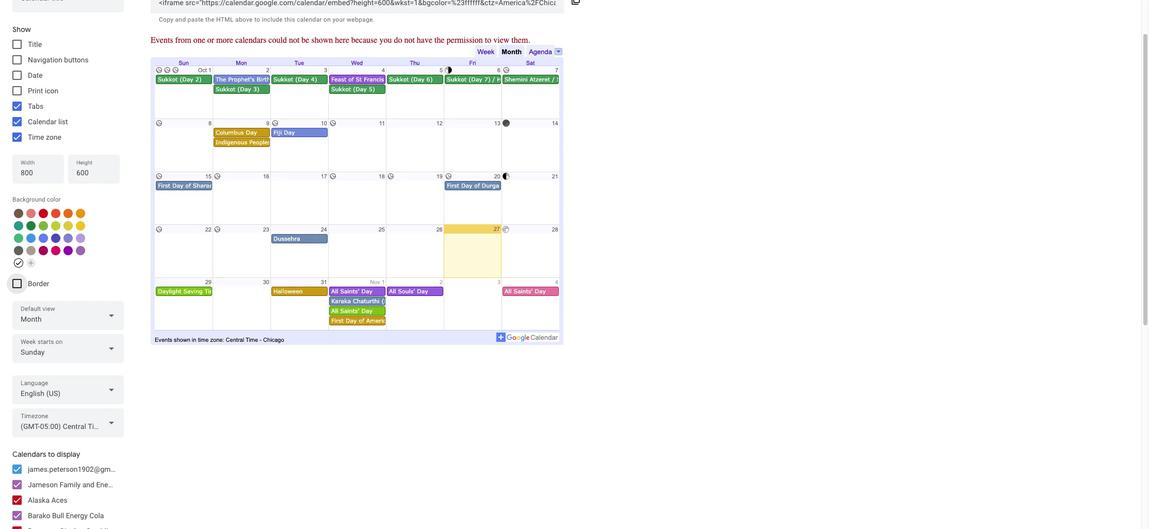 Task type: locate. For each thing, give the bounding box(es) containing it.
and down james.peterson1902@gmail.com
[[82, 481, 94, 489]]

above
[[235, 16, 253, 23]]

None number field
[[21, 166, 56, 180], [76, 166, 112, 180], [21, 166, 56, 180], [76, 166, 112, 180]]

webpage.
[[347, 16, 375, 23]]

energy
[[66, 512, 88, 520]]

bull
[[52, 512, 64, 520]]

this
[[285, 16, 295, 23]]

bbq
[[126, 481, 140, 489]]

grape menu item
[[63, 246, 73, 256]]

and right bbq
[[141, 481, 153, 489]]

peacock menu item
[[26, 234, 36, 243]]

enemies
[[96, 481, 124, 489]]

jameson
[[28, 481, 58, 489]]

your
[[333, 16, 345, 23]]

mango menu item
[[76, 209, 85, 218]]

to
[[254, 16, 260, 23], [48, 450, 55, 459]]

and right copy
[[175, 16, 186, 23]]

buttons
[[64, 56, 89, 64]]

sage menu item
[[14, 234, 23, 243]]

avocado menu item
[[51, 221, 60, 231]]

pistachio menu item
[[39, 221, 48, 231]]

to left display
[[48, 450, 55, 459]]

birch menu item
[[26, 246, 36, 256]]

0 vertical spatial to
[[254, 16, 260, 23]]

blueberry menu item
[[51, 234, 60, 243]]

print icon
[[28, 87, 58, 95]]

time
[[28, 133, 44, 141]]

lavender menu item
[[63, 234, 73, 243]]

None text field
[[21, 0, 116, 9], [159, 0, 556, 10], [21, 0, 116, 9], [159, 0, 556, 10]]

alaska
[[28, 497, 50, 505]]

1 horizontal spatial to
[[254, 16, 260, 23]]

time zone
[[28, 133, 61, 141]]

1 vertical spatial to
[[48, 450, 55, 459]]

citron menu item
[[63, 221, 73, 231]]

basil menu item
[[26, 221, 36, 231]]

zone
[[46, 133, 61, 141]]

graphite menu item
[[14, 246, 23, 256]]

copy
[[159, 16, 174, 23]]

wisteria menu item
[[76, 234, 85, 243]]

None field
[[12, 301, 124, 330], [12, 335, 124, 363], [12, 376, 124, 405], [12, 409, 124, 438], [12, 301, 124, 330], [12, 335, 124, 363], [12, 376, 124, 405], [12, 409, 124, 438]]

to right above
[[254, 16, 260, 23]]

background color
[[12, 196, 61, 203]]

calendar
[[297, 16, 322, 23]]

and
[[175, 16, 186, 23], [82, 481, 94, 489], [141, 481, 153, 489]]

html
[[216, 16, 234, 23]]

eucalyptus menu item
[[14, 221, 23, 231]]

navigation
[[28, 56, 62, 64]]



Task type: vqa. For each thing, say whether or not it's contained in the screenshot.
left and
yes



Task type: describe. For each thing, give the bounding box(es) containing it.
background
[[12, 196, 45, 203]]

brawl
[[155, 481, 173, 489]]

show
[[12, 25, 31, 34]]

2 horizontal spatial and
[[175, 16, 186, 23]]

barako
[[28, 512, 50, 520]]

tangerine menu item
[[51, 209, 60, 218]]

cobalt menu item
[[39, 234, 48, 243]]

amethyst menu item
[[76, 246, 85, 256]]

cocoa menu item
[[14, 209, 23, 218]]

border
[[28, 280, 49, 288]]

navigation buttons
[[28, 56, 89, 64]]

0 horizontal spatial to
[[48, 450, 55, 459]]

radicchio menu item
[[39, 246, 48, 256]]

list
[[58, 118, 68, 126]]

james.peterson1902@gmail.com
[[28, 466, 134, 474]]

calendar color menu item
[[14, 259, 23, 268]]

on
[[324, 16, 331, 23]]

calendars
[[12, 450, 46, 459]]

include
[[262, 16, 283, 23]]

tomato menu item
[[39, 209, 48, 218]]

tabs
[[28, 102, 44, 110]]

calendars to display
[[12, 450, 80, 459]]

print
[[28, 87, 43, 95]]

banana menu item
[[76, 221, 85, 231]]

calendar list
[[28, 118, 68, 126]]

cherry blossom menu item
[[51, 246, 60, 256]]

alaska aces
[[28, 497, 67, 505]]

color
[[47, 196, 61, 203]]

family
[[60, 481, 81, 489]]

flamingo menu item
[[26, 209, 36, 218]]

barako bull energy cola
[[28, 512, 104, 520]]

cola
[[89, 512, 104, 520]]

add custom color menu item
[[26, 259, 36, 268]]

calendar
[[28, 118, 57, 126]]

jameson family and enemies bbq and brawl
[[28, 481, 173, 489]]

title
[[28, 40, 42, 49]]

icon
[[45, 87, 58, 95]]

aces
[[51, 497, 67, 505]]

0 horizontal spatial and
[[82, 481, 94, 489]]

pumpkin menu item
[[63, 209, 73, 218]]

date
[[28, 71, 43, 80]]

the
[[205, 16, 215, 23]]

copy and paste the html above to include this calendar on your webpage.
[[159, 16, 375, 23]]

paste
[[188, 16, 204, 23]]

1 horizontal spatial and
[[141, 481, 153, 489]]

display
[[57, 450, 80, 459]]



